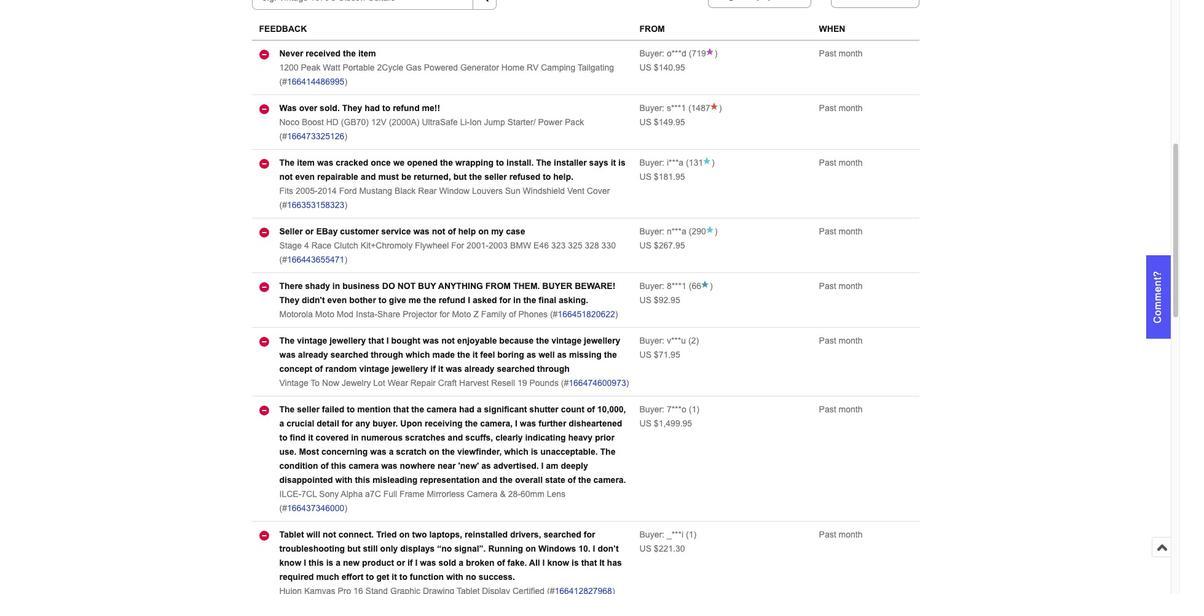 Task type: locate. For each thing, give the bounding box(es) containing it.
and up the mustang
[[361, 172, 376, 182]]

on
[[478, 227, 489, 237], [429, 448, 440, 457], [399, 531, 410, 540], [526, 545, 536, 554]]

phones
[[518, 310, 548, 320]]

2005-
[[296, 186, 318, 196]]

2 horizontal spatial this
[[355, 476, 370, 486]]

with down 'sold'
[[446, 573, 463, 583]]

i down troubleshooting
[[304, 559, 306, 569]]

past month for buyer: n***a
[[819, 227, 863, 237]]

must
[[378, 172, 399, 182]]

i down displays
[[415, 559, 418, 569]]

3 us from the top
[[640, 172, 651, 182]]

3 past month element from the top
[[819, 158, 863, 168]]

comment? link
[[1146, 256, 1171, 339]]

the for the vintage jewellery that i bought was not enjoyable because the vintage jewellery was already searched through which made the it feel boring as well as missing the concept of random vintage jewellery if it was already searched through vintage to now jewelry lot wear repair craft harvest resell 19 pounds (# 166474600973 )
[[279, 336, 295, 346]]

1 horizontal spatial know
[[547, 559, 569, 569]]

1 vertical spatial refund
[[439, 296, 465, 306]]

for up family
[[499, 296, 511, 306]]

0 vertical spatial item
[[358, 49, 376, 58]]

3 month from the top
[[839, 158, 863, 168]]

1 horizontal spatial searched
[[497, 365, 535, 374]]

( 66
[[686, 282, 701, 291]]

feedback left by buyer. element
[[640, 49, 686, 58], [640, 103, 686, 113], [640, 158, 684, 168], [640, 227, 686, 237], [640, 282, 686, 291], [640, 336, 686, 346], [640, 405, 686, 415], [640, 531, 684, 540]]

as inside the seller failed to mention that the camera had a significant shutter count of 10,000, a crucial detail for any buyer. upon receiving the camera, i was further disheartened to find it covered in numerous scratches and scuffs, clearly indicating heavy prior use. most concerning was a scratch on the viewfinder, which is unacceptable. the condition of this camera was nowhere near 'new' as advertised. i am deeply disappointed with this misleading representation and the overall state of the camera.
[[481, 462, 491, 472]]

power
[[538, 117, 562, 127]]

jewellery up the wear
[[392, 365, 428, 374]]

never
[[279, 49, 303, 58]]

buyer: for buyer: 8***1
[[640, 282, 664, 291]]

2 vertical spatial and
[[482, 476, 497, 486]]

2 horizontal spatial as
[[557, 350, 567, 360]]

feedback left by buyer. element up us $92.95
[[640, 282, 686, 291]]

well
[[538, 350, 555, 360]]

this down troubleshooting
[[308, 559, 324, 569]]

or up 4
[[305, 227, 314, 237]]

through
[[371, 350, 403, 360], [537, 365, 570, 374]]

from up asked
[[485, 282, 511, 291]]

0 horizontal spatial which
[[406, 350, 430, 360]]

5 past month element from the top
[[819, 282, 863, 291]]

e.g. Vintage 1970's Gibson Guitars text field
[[252, 0, 473, 10]]

tried
[[376, 531, 397, 540]]

8 us from the top
[[640, 545, 651, 554]]

2 horizontal spatial and
[[482, 476, 497, 486]]

1 for buyer: 7***o ( 1 ) us $1,499.95
[[692, 405, 696, 415]]

(# down fits
[[279, 200, 287, 210]]

buyer: up us $181.95 on the right of the page
[[640, 158, 664, 168]]

1 vertical spatial in
[[513, 296, 521, 306]]

0 horizontal spatial and
[[361, 172, 376, 182]]

7 buyer: from the top
[[640, 405, 664, 415]]

5 buyer: from the top
[[640, 282, 664, 291]]

3 past from the top
[[819, 158, 836, 168]]

past month element for buyer: n***a
[[819, 227, 863, 237]]

louvers
[[472, 186, 503, 196]]

us inside "buyer: _***i ( 1 ) us $221.30"
[[640, 545, 651, 554]]

0 vertical spatial that
[[368, 336, 384, 346]]

know
[[279, 559, 301, 569], [547, 559, 569, 569]]

past month for buyer: v***u
[[819, 336, 863, 346]]

0 vertical spatial with
[[335, 476, 352, 486]]

moto left z
[[452, 310, 471, 320]]

0 horizontal spatial searched
[[331, 350, 368, 360]]

)
[[715, 49, 717, 58], [344, 77, 347, 87], [719, 103, 722, 113], [344, 132, 347, 141], [712, 158, 715, 168], [344, 200, 347, 210], [715, 227, 717, 237], [344, 255, 347, 265], [710, 282, 713, 291], [615, 310, 618, 320], [696, 336, 699, 346], [626, 379, 629, 389], [696, 405, 699, 415], [344, 504, 347, 514], [694, 531, 696, 540]]

jewellery up the missing
[[584, 336, 620, 346]]

us inside buyer: v***u ( 2 ) us $71.95
[[640, 350, 651, 360]]

past month for buyer: s***1
[[819, 103, 863, 113]]

60mm
[[521, 490, 544, 500]]

7 past month element from the top
[[819, 405, 863, 415]]

5 past month from the top
[[819, 282, 863, 291]]

the item was cracked once we opened the wrapping to install.
the installer says it is not even repairable and must be returned, but the seller refused to help. element
[[279, 158, 626, 182]]

( inside the 'buyer: 7***o ( 1 ) us $1,499.95'
[[689, 405, 692, 415]]

from up buyer: o***d
[[640, 24, 665, 34]]

( right s***1
[[688, 103, 691, 113]]

bought
[[391, 336, 420, 346]]

1200 peak watt portable 2cycle gas powered generator home rv camping tailgating (#
[[279, 63, 614, 87]]

1 past month element from the top
[[819, 49, 863, 58]]

0 vertical spatial which
[[406, 350, 430, 360]]

is down "indicating"
[[531, 448, 538, 457]]

( right n***a
[[689, 227, 692, 237]]

was inside tablet will not connect. tried on two laptops, reinstalled drivers, searched for troubleshooting but still only displays "no signal". running on windows 10.  i don't know i this is a new product or if i  was sold a broken of fake. all i know is that it has required much effort to get it to function with no success.
[[420, 559, 436, 569]]

buyer: left the 7***o
[[640, 405, 664, 415]]

buyer: up us $92.95
[[640, 282, 664, 291]]

0 vertical spatial had
[[365, 103, 380, 113]]

0 horizontal spatial know
[[279, 559, 301, 569]]

4 buyer: from the top
[[640, 227, 664, 237]]

0 horizontal spatial from
[[485, 282, 511, 291]]

1 horizontal spatial in
[[351, 433, 359, 443]]

0 vertical spatial they
[[342, 103, 362, 113]]

2 feedback left by buyer. element from the top
[[640, 103, 686, 113]]

overall
[[515, 476, 543, 486]]

to
[[311, 379, 320, 389]]

0 horizontal spatial as
[[481, 462, 491, 472]]

(# right pounds
[[561, 379, 569, 389]]

us down buyer: i***a
[[640, 172, 651, 182]]

1 horizontal spatial camera
[[427, 405, 457, 415]]

(gb70)
[[341, 117, 369, 127]]

of inside tablet will not connect. tried on two laptops, reinstalled drivers, searched for troubleshooting but still only displays "no signal". running on windows 10.  i don't know i this is a new product or if i  was sold a broken of fake. all i know is that it has required much effort to get it to function with no success.
[[497, 559, 505, 569]]

of up to at the left of page
[[315, 365, 323, 374]]

7 month from the top
[[839, 405, 863, 415]]

2 past month from the top
[[819, 103, 863, 113]]

even up 2005-
[[295, 172, 315, 182]]

mirrorless
[[427, 490, 465, 500]]

jump
[[484, 117, 505, 127]]

0 horizontal spatial through
[[371, 350, 403, 360]]

2 horizontal spatial that
[[581, 559, 597, 569]]

as left well
[[527, 350, 536, 360]]

feedback left by buyer. element for us $267.95
[[640, 227, 686, 237]]

1 for buyer: _***i ( 1 ) us $221.30
[[689, 531, 694, 540]]

past for buyer: i***a
[[819, 158, 836, 168]]

3 feedback left by buyer. element from the top
[[640, 158, 684, 168]]

2 vertical spatial that
[[581, 559, 597, 569]]

searched up random
[[331, 350, 368, 360]]

is right says on the top of page
[[618, 158, 626, 168]]

166474600973
[[569, 379, 626, 389]]

from inside there shady in business do not buy anything from them. buyer beware! they didn't even bother to give me the refund i asked for in the final asking. motorola moto mod insta-share projector for moto z family of phones (# 166451820622 )
[[485, 282, 511, 291]]

1 inside "buyer: _***i ( 1 ) us $221.30"
[[689, 531, 694, 540]]

1 horizontal spatial even
[[327, 296, 347, 306]]

1 vertical spatial which
[[504, 448, 528, 457]]

3 past month from the top
[[819, 158, 863, 168]]

past month element for buyer: s***1
[[819, 103, 863, 113]]

1 past month from the top
[[819, 49, 863, 58]]

166451820622 link
[[558, 310, 615, 320]]

but up window
[[453, 172, 467, 182]]

that inside the vintage jewellery that i bought was not enjoyable because the vintage jewellery was already searched through which made the it feel boring as well as missing the concept of random vintage jewellery if it was already searched through vintage to now jewelry lot wear repair craft harvest resell 19 pounds (# 166474600973 )
[[368, 336, 384, 346]]

not inside the item was cracked once we opened the wrapping to install. the installer says it is not even repairable and must be returned, but the seller refused to help.
[[279, 172, 293, 182]]

concerning
[[321, 448, 368, 457]]

if
[[430, 365, 436, 374], [407, 559, 413, 569]]

) inside "buyer: _***i ( 1 ) us $221.30"
[[694, 531, 696, 540]]

0 horizontal spatial already
[[298, 350, 328, 360]]

buyer: up us $149.95
[[640, 103, 664, 113]]

0 horizontal spatial camera
[[349, 462, 379, 472]]

1 vertical spatial but
[[347, 545, 361, 554]]

1 vertical spatial if
[[407, 559, 413, 569]]

(# inside noco boost hd (gb70) 12v (2000a) ultrasafe li-ion jump starter/ power pack (#
[[279, 132, 287, 141]]

customer
[[340, 227, 379, 237]]

or down only
[[396, 559, 405, 569]]

0 vertical spatial this
[[331, 462, 346, 472]]

0 horizontal spatial but
[[347, 545, 361, 554]]

motorola
[[279, 310, 313, 320]]

it right says on the top of page
[[611, 158, 616, 168]]

condition
[[279, 462, 318, 472]]

1 vertical spatial with
[[446, 573, 463, 583]]

was over sold. they had to refund me!! element
[[279, 103, 440, 113]]

1 horizontal spatial from
[[640, 24, 665, 34]]

1 horizontal spatial item
[[358, 49, 376, 58]]

it inside tablet will not connect. tried on two laptops, reinstalled drivers, searched for troubleshooting but still only displays "no signal". running on windows 10.  i don't know i this is a new product or if i  was sold a broken of fake. all i know is that it has required much effort to get it to function with no success.
[[392, 573, 397, 583]]

the up scuffs,
[[465, 419, 478, 429]]

feedback left by buyer. element up $221.30
[[640, 531, 684, 540]]

1487
[[691, 103, 710, 113]]

month for buyer: _***i
[[839, 531, 863, 540]]

vintage up the missing
[[551, 336, 582, 346]]

to left the give
[[378, 296, 387, 306]]

month for buyer: i***a
[[839, 158, 863, 168]]

0 horizontal spatial that
[[368, 336, 384, 346]]

item
[[358, 49, 376, 58], [297, 158, 315, 168]]

0 vertical spatial even
[[295, 172, 315, 182]]

us down buyer: s***1
[[640, 117, 651, 127]]

2 month from the top
[[839, 103, 863, 113]]

the seller failed to mention that the camera had a significant shutter count of 10,000, a crucial detail for any buyer. upon receiving the camera, i was further disheartened to find it covered in numerous scratches and scuffs, clearly indicating heavy prior use. most concerning was a scratch on the viewfinder, which is unacceptable. the condition of this camera was nowhere near 'new' as advertised. i am deeply disappointed with this misleading representation and the overall state of the camera. element
[[279, 405, 626, 486]]

of inside the vintage jewellery that i bought was not enjoyable because the vintage jewellery was already searched through which made the it feel boring as well as missing the concept of random vintage jewellery if it was already searched through vintage to now jewelry lot wear repair craft harvest resell 19 pounds (# 166474600973 )
[[315, 365, 323, 374]]

feedback left by buyer. element containing buyer: _***i
[[640, 531, 684, 540]]

feedback left by buyer. element for us $92.95
[[640, 282, 686, 291]]

1 vertical spatial already
[[464, 365, 495, 374]]

that inside tablet will not connect. tried on two laptops, reinstalled drivers, searched for troubleshooting but still only displays "no signal". running on windows 10.  i don't know i this is a new product or if i  was sold a broken of fake. all i know is that it has required much effort to get it to function with no success.
[[581, 559, 597, 569]]

already up harvest
[[464, 365, 495, 374]]

month
[[839, 49, 863, 58], [839, 103, 863, 113], [839, 158, 863, 168], [839, 227, 863, 237], [839, 282, 863, 291], [839, 336, 863, 346], [839, 405, 863, 415], [839, 531, 863, 540]]

6 feedback left by buyer. element from the top
[[640, 336, 686, 346]]

month for buyer: 7***o
[[839, 405, 863, 415]]

refund
[[393, 103, 420, 113], [439, 296, 465, 306]]

feedback left by buyer. element containing buyer: s***1
[[640, 103, 686, 113]]

2 moto from the left
[[452, 310, 471, 320]]

a7c
[[365, 490, 381, 500]]

of up disheartened
[[587, 405, 595, 415]]

(# inside fits 2005-2014 ford mustang black rear window louvers sun windshield vent cover (#
[[279, 200, 287, 210]]

feedback left by buyer. element containing buyer: n***a
[[640, 227, 686, 237]]

buyer: up $221.30
[[640, 531, 664, 540]]

if for jewellery
[[430, 365, 436, 374]]

we
[[393, 158, 405, 168]]

not
[[279, 172, 293, 182], [432, 227, 445, 237], [441, 336, 455, 346], [323, 531, 336, 540]]

as down viewfinder,
[[481, 462, 491, 472]]

2 us from the top
[[640, 117, 651, 127]]

6 us from the top
[[640, 350, 651, 360]]

166353158323 )
[[287, 200, 347, 210]]

feedback element
[[259, 24, 307, 34]]

feedback
[[259, 24, 307, 34]]

0 vertical spatial and
[[361, 172, 376, 182]]

0 horizontal spatial they
[[279, 296, 299, 306]]

4 month from the top
[[839, 227, 863, 237]]

0 horizontal spatial item
[[297, 158, 315, 168]]

(# inside there shady in business do not buy anything from them. buyer beware! they didn't even bother to give me the refund i asked for in the final asking. motorola moto mod insta-share projector for moto z family of phones (# 166451820622 )
[[550, 310, 558, 320]]

past for buyer: v***u
[[819, 336, 836, 346]]

and down receiving
[[448, 433, 463, 443]]

mod
[[337, 310, 353, 320]]

us down buyer: o***d
[[640, 63, 651, 73]]

1 horizontal spatial or
[[396, 559, 405, 569]]

0 horizontal spatial jewellery
[[330, 336, 366, 346]]

through down bought
[[371, 350, 403, 360]]

running
[[488, 545, 523, 554]]

li-
[[460, 117, 470, 127]]

had up receiving
[[459, 405, 474, 415]]

4
[[304, 241, 309, 251]]

not right will
[[323, 531, 336, 540]]

item down 166473325126 link
[[297, 158, 315, 168]]

past month for buyer: 8***1
[[819, 282, 863, 291]]

seller
[[484, 172, 507, 182], [297, 405, 320, 415]]

7 past month from the top
[[819, 405, 863, 415]]

flywheel
[[415, 241, 449, 251]]

already
[[298, 350, 328, 360], [464, 365, 495, 374]]

(2000a)
[[389, 117, 419, 127]]

not up flywheel in the top of the page
[[432, 227, 445, 237]]

1 horizontal spatial and
[[448, 433, 463, 443]]

reinstalled
[[465, 531, 508, 540]]

4 past month element from the top
[[819, 227, 863, 237]]

us left $221.30
[[640, 545, 651, 554]]

for inside tablet will not connect. tried on two laptops, reinstalled drivers, searched for troubleshooting but still only displays "no signal". running on windows 10.  i don't know i this is a new product or if i  was sold a broken of fake. all i know is that it has required much effort to get it to function with no success.
[[584, 531, 595, 540]]

2 vertical spatial in
[[351, 433, 359, 443]]

2 past from the top
[[819, 103, 836, 113]]

0 vertical spatial 1
[[692, 405, 696, 415]]

if inside tablet will not connect. tried on two laptops, reinstalled drivers, searched for troubleshooting but still only displays "no signal". running on windows 10.  i don't know i this is a new product or if i  was sold a broken of fake. all i know is that it has required much effort to get it to function with no success.
[[407, 559, 413, 569]]

feedback left by buyer. element containing buyer: i***a
[[640, 158, 684, 168]]

was inside the item was cracked once we opened the wrapping to install. the installer says it is not even repairable and must be returned, but the seller refused to help.
[[317, 158, 333, 168]]

refund up (2000a)
[[393, 103, 420, 113]]

1 vertical spatial or
[[396, 559, 405, 569]]

item up portable
[[358, 49, 376, 58]]

1 vertical spatial had
[[459, 405, 474, 415]]

for down there shady in business do not buy anything from them. buyer beware! they didn't even bother to give me the refund i asked for in the final asking. element
[[440, 310, 450, 320]]

feedback left by buyer. element for us $221.30
[[640, 531, 684, 540]]

feedback left by buyer. element up us $181.95 on the right of the page
[[640, 158, 684, 168]]

when element
[[819, 24, 845, 34]]

for up 10.
[[584, 531, 595, 540]]

which down bought
[[406, 350, 430, 360]]

it right get
[[392, 573, 397, 583]]

the up fits
[[279, 158, 295, 168]]

buyer: up us $267.95
[[640, 227, 664, 237]]

they inside there shady in business do not buy anything from them. buyer beware! they didn't even bother to give me the refund i asked for in the final asking. motorola moto mod insta-share projector for moto z family of phones (# 166451820622 )
[[279, 296, 299, 306]]

7 feedback left by buyer. element from the top
[[640, 405, 686, 415]]

1 vertical spatial from
[[485, 282, 511, 291]]

1 us from the top
[[640, 63, 651, 73]]

fits
[[279, 186, 293, 196]]

5 month from the top
[[839, 282, 863, 291]]

1 horizontal spatial they
[[342, 103, 362, 113]]

7 past from the top
[[819, 405, 836, 415]]

10.
[[578, 545, 590, 554]]

refund inside there shady in business do not buy anything from them. buyer beware! they didn't even bother to give me the refund i asked for in the final asking. motorola moto mod insta-share projector for moto z family of phones (# 166451820622 )
[[439, 296, 465, 306]]

with inside the seller failed to mention that the camera had a significant shutter count of 10,000, a crucial detail for any buyer. upon receiving the camera, i was further disheartened to find it covered in numerous scratches and scuffs, clearly indicating heavy prior use. most concerning was a scratch on the viewfinder, which is unacceptable. the condition of this camera was nowhere near 'new' as advertised. i am deeply disappointed with this misleading representation and the overall state of the camera.
[[335, 476, 352, 486]]

$140.95
[[654, 63, 685, 73]]

me
[[409, 296, 421, 306]]

which inside the seller failed to mention that the camera had a significant shutter count of 10,000, a crucial detail for any buyer. upon receiving the camera, i was further disheartened to find it covered in numerous scratches and scuffs, clearly indicating heavy prior use. most concerning was a scratch on the viewfinder, which is unacceptable. the condition of this camera was nowhere near 'new' as advertised. i am deeply disappointed with this misleading representation and the overall state of the camera.
[[504, 448, 528, 457]]

past for buyer: _***i
[[819, 531, 836, 540]]

in right shady
[[332, 282, 340, 291]]

hd
[[326, 117, 339, 127]]

from element
[[640, 24, 665, 34]]

through down well
[[537, 365, 570, 374]]

buyer: for buyer: v***u ( 2 ) us $71.95
[[640, 336, 664, 346]]

stage
[[279, 241, 302, 251]]

1 vertical spatial that
[[393, 405, 409, 415]]

1 buyer: from the top
[[640, 49, 664, 58]]

( right the 7***o
[[689, 405, 692, 415]]

1 horizontal spatial that
[[393, 405, 409, 415]]

feedback left by buyer. element for us $71.95
[[640, 336, 686, 346]]

buyer: inside "buyer: _***i ( 1 ) us $221.30"
[[640, 531, 664, 540]]

stage 4 race clutch kit+chromoly flywheel for 2001-2003 bmw e46 323 325 328 330 (#
[[279, 241, 616, 265]]

1 vertical spatial even
[[327, 296, 347, 306]]

2 vertical spatial searched
[[544, 531, 581, 540]]

the down motorola
[[279, 336, 295, 346]]

us $181.95
[[640, 172, 685, 182]]

1 month from the top
[[839, 49, 863, 58]]

us
[[640, 63, 651, 73], [640, 117, 651, 127], [640, 172, 651, 182], [640, 241, 651, 251], [640, 296, 651, 306], [640, 350, 651, 360], [640, 419, 651, 429], [640, 545, 651, 554]]

share
[[377, 310, 400, 320]]

they up (gb70)
[[342, 103, 362, 113]]

0 vertical spatial if
[[430, 365, 436, 374]]

8 month from the top
[[839, 531, 863, 540]]

seller or ebay customer service was not of help on my case
[[279, 227, 525, 237]]

past month element
[[819, 49, 863, 58], [819, 103, 863, 113], [819, 158, 863, 168], [819, 227, 863, 237], [819, 282, 863, 291], [819, 336, 863, 346], [819, 405, 863, 415], [819, 531, 863, 540]]

(# down final
[[550, 310, 558, 320]]

1 inside the 'buyer: 7***o ( 1 ) us $1,499.95'
[[692, 405, 696, 415]]

i inside the vintage jewellery that i bought was not enjoyable because the vintage jewellery was already searched through which made the it feel boring as well as missing the concept of random vintage jewellery if it was already searched through vintage to now jewelry lot wear repair craft harvest resell 19 pounds (# 166474600973 )
[[386, 336, 389, 346]]

tablet will not connect. tried on two laptops, reinstalled drivers, searched for troubleshooting but still only displays "no signal". running on windows 10.  i don't know i this is a new product or if i  was sold a broken of fake. all i know is that it has required much effort to get it to function with no success. element
[[279, 531, 622, 583]]

1 horizontal spatial seller
[[484, 172, 507, 182]]

was up repairable
[[317, 158, 333, 168]]

us inside the 'buyer: 7***o ( 1 ) us $1,499.95'
[[640, 419, 651, 429]]

0 horizontal spatial even
[[295, 172, 315, 182]]

) inside there shady in business do not buy anything from them. buyer beware! they didn't even bother to give me the refund i asked for in the final asking. motorola moto mod insta-share projector for moto z family of phones (# 166451820622 )
[[615, 310, 618, 320]]

the up &
[[500, 476, 513, 486]]

1 feedback left by buyer. element from the top
[[640, 49, 686, 58]]

1 vertical spatial they
[[279, 296, 299, 306]]

1 horizontal spatial but
[[453, 172, 467, 182]]

the up crucial
[[279, 405, 295, 415]]

the right the missing
[[604, 350, 617, 360]]

5 us from the top
[[640, 296, 651, 306]]

seller inside the seller failed to mention that the camera had a significant shutter count of 10,000, a crucial detail for any buyer. upon receiving the camera, i was further disheartened to find it covered in numerous scratches and scuffs, clearly indicating heavy prior use. most concerning was a scratch on the viewfinder, which is unacceptable. the condition of this camera was nowhere near 'new' as advertised. i am deeply disappointed with this misleading representation and the overall state of the camera.
[[297, 405, 320, 415]]

4 past month from the top
[[819, 227, 863, 237]]

0 vertical spatial camera
[[427, 405, 457, 415]]

camera,
[[480, 419, 513, 429]]

0 vertical spatial seller
[[484, 172, 507, 182]]

( right _***i
[[686, 531, 689, 540]]

8 past month element from the top
[[819, 531, 863, 540]]

buyer: inside the 'buyer: 7***o ( 1 ) us $1,499.95'
[[640, 405, 664, 415]]

8 feedback left by buyer. element from the top
[[640, 531, 684, 540]]

5 past from the top
[[819, 282, 836, 291]]

1 vertical spatial seller
[[297, 405, 320, 415]]

feedback left by buyer. element containing buyer: o***d
[[640, 49, 686, 58]]

camera up receiving
[[427, 405, 457, 415]]

( inside buyer: v***u ( 2 ) us $71.95
[[688, 336, 691, 346]]

jewellery
[[330, 336, 366, 346], [584, 336, 620, 346], [392, 365, 428, 374]]

the inside the vintage jewellery that i bought was not enjoyable because the vintage jewellery was already searched through which made the it feel boring as well as missing the concept of random vintage jewellery if it was already searched through vintage to now jewelry lot wear repair craft harvest resell 19 pounds (# 166474600973 )
[[279, 336, 295, 346]]

1 horizontal spatial if
[[430, 365, 436, 374]]

beware!
[[575, 282, 615, 291]]

0 horizontal spatial in
[[332, 282, 340, 291]]

166473325126 )
[[287, 132, 347, 141]]

2 horizontal spatial searched
[[544, 531, 581, 540]]

was up function
[[420, 559, 436, 569]]

(# inside the ilce-7cl sony alpha a7c full frame mirrorless camera & 28-60mm lens (#
[[279, 504, 287, 514]]

7 us from the top
[[640, 419, 651, 429]]

upon
[[400, 419, 422, 429]]

z
[[473, 310, 479, 320]]

0 horizontal spatial this
[[308, 559, 324, 569]]

random
[[325, 365, 357, 374]]

6 past month from the top
[[819, 336, 863, 346]]

buyer: i***a
[[640, 158, 684, 168]]

5 feedback left by buyer. element from the top
[[640, 282, 686, 291]]

case
[[506, 227, 525, 237]]

feedback left by buyer. element for us $149.95
[[640, 103, 686, 113]]

1 horizontal spatial refund
[[439, 296, 465, 306]]

buyer: for buyer: o***d
[[640, 49, 664, 58]]

was
[[279, 103, 297, 113]]

0 vertical spatial through
[[371, 350, 403, 360]]

month for buyer: o***d
[[839, 49, 863, 58]]

past month for buyer: o***d
[[819, 49, 863, 58]]

know down the windows
[[547, 559, 569, 569]]

and inside the item was cracked once we opened the wrapping to install. the installer says it is not even repairable and must be returned, but the seller refused to help.
[[361, 172, 376, 182]]

buyer: inside buyer: v***u ( 2 ) us $71.95
[[640, 336, 664, 346]]

buyer: up $71.95
[[640, 336, 664, 346]]

0 horizontal spatial or
[[305, 227, 314, 237]]

1 horizontal spatial had
[[459, 405, 474, 415]]

) inside buyer: v***u ( 2 ) us $71.95
[[696, 336, 699, 346]]

feedback left by buyer. element containing buyer: 7***o
[[640, 405, 686, 415]]

0 horizontal spatial refund
[[393, 103, 420, 113]]

8 past month from the top
[[819, 531, 863, 540]]

with up alpha
[[335, 476, 352, 486]]

2 past month element from the top
[[819, 103, 863, 113]]

if inside the vintage jewellery that i bought was not enjoyable because the vintage jewellery was already searched through which made the it feel boring as well as missing the concept of random vintage jewellery if it was already searched through vintage to now jewelry lot wear repair craft harvest resell 19 pounds (# 166474600973 )
[[430, 365, 436, 374]]

) inside the 'buyer: 7***o ( 1 ) us $1,499.95'
[[696, 405, 699, 415]]

covered
[[316, 433, 349, 443]]

6 past from the top
[[819, 336, 836, 346]]

1 horizontal spatial which
[[504, 448, 528, 457]]

( right v***u
[[688, 336, 691, 346]]

when
[[819, 24, 845, 34]]

2 vertical spatial this
[[308, 559, 324, 569]]

8 past from the top
[[819, 531, 836, 540]]

4 past from the top
[[819, 227, 836, 237]]

6 past month element from the top
[[819, 336, 863, 346]]

the
[[279, 158, 295, 168], [536, 158, 551, 168], [279, 336, 295, 346], [279, 405, 295, 415], [600, 448, 615, 457]]

feedback left by buyer. element containing buyer: 8***1
[[640, 282, 686, 291]]

the
[[343, 49, 356, 58], [440, 158, 453, 168], [469, 172, 482, 182], [423, 296, 436, 306], [523, 296, 536, 306], [536, 336, 549, 346], [457, 350, 470, 360], [604, 350, 617, 360], [411, 405, 424, 415], [465, 419, 478, 429], [442, 448, 455, 457], [500, 476, 513, 486], [578, 476, 591, 486]]

0 horizontal spatial moto
[[315, 310, 334, 320]]

buyer:
[[640, 49, 664, 58], [640, 103, 664, 113], [640, 158, 664, 168], [640, 227, 664, 237], [640, 282, 664, 291], [640, 336, 664, 346], [640, 405, 664, 415], [640, 531, 664, 540]]

there shady in business do not buy anything from them. buyer beware! they didn't even bother to give me the refund i asked for in the final asking. element
[[279, 282, 615, 306]]

0 horizontal spatial seller
[[297, 405, 320, 415]]

6 buyer: from the top
[[640, 336, 664, 346]]

only
[[380, 545, 398, 554]]

but
[[453, 172, 467, 182], [347, 545, 361, 554]]

do
[[382, 282, 395, 291]]

166414486995 )
[[287, 77, 347, 87]]

1 horizontal spatial moto
[[452, 310, 471, 320]]

us down buyer: n***a
[[640, 241, 651, 251]]

to
[[382, 103, 390, 113], [496, 158, 504, 168], [543, 172, 551, 182], [378, 296, 387, 306], [347, 405, 355, 415], [279, 433, 287, 443], [366, 573, 374, 583], [399, 573, 407, 583]]

not up made
[[441, 336, 455, 346]]

1 vertical spatial through
[[537, 365, 570, 374]]

us left the $1,499.95 in the right bottom of the page
[[640, 419, 651, 429]]

1 horizontal spatial with
[[446, 573, 463, 583]]

719
[[692, 49, 706, 58]]

131
[[689, 158, 703, 168]]

8 buyer: from the top
[[640, 531, 664, 540]]

2 buyer: from the top
[[640, 103, 664, 113]]

as right well
[[557, 350, 567, 360]]

feedback left by buyer. element containing buyer: v***u
[[640, 336, 686, 346]]

bmw
[[510, 241, 531, 251]]

0 horizontal spatial with
[[335, 476, 352, 486]]

1 right _***i
[[689, 531, 694, 540]]

but inside tablet will not connect. tried on two laptops, reinstalled drivers, searched for troubleshooting but still only displays "no signal". running on windows 10.  i don't know i this is a new product or if i  was sold a broken of fake. all i know is that it has required much effort to get it to function with no success.
[[347, 545, 361, 554]]

us left $92.95
[[640, 296, 651, 306]]

( inside "buyer: _***i ( 1 ) us $221.30"
[[686, 531, 689, 540]]

(# inside the vintage jewellery that i bought was not enjoyable because the vintage jewellery was already searched through which made the it feel boring as well as missing the concept of random vintage jewellery if it was already searched through vintage to now jewelry lot wear repair craft harvest resell 19 pounds (# 166474600973 )
[[561, 379, 569, 389]]

1 vertical spatial item
[[297, 158, 315, 168]]

seller inside the item was cracked once we opened the wrapping to install. the installer says it is not even repairable and must be returned, but the seller refused to help.
[[484, 172, 507, 182]]

4 feedback left by buyer. element from the top
[[640, 227, 686, 237]]

1 past from the top
[[819, 49, 836, 58]]

1 horizontal spatial this
[[331, 462, 346, 472]]

even inside the item was cracked once we opened the wrapping to install. the installer says it is not even repairable and must be returned, but the seller refused to help.
[[295, 172, 315, 182]]

shutter
[[529, 405, 559, 415]]

comment?
[[1152, 271, 1163, 324]]

3 buyer: from the top
[[640, 158, 664, 168]]

for inside the seller failed to mention that the camera had a significant shutter count of 10,000, a crucial detail for any buyer. upon receiving the camera, i was further disheartened to find it covered in numerous scratches and scuffs, clearly indicating heavy prior use. most concerning was a scratch on the viewfinder, which is unacceptable. the condition of this camera was nowhere near 'new' as advertised. i am deeply disappointed with this misleading representation and the overall state of the camera.
[[342, 419, 353, 429]]

6 month from the top
[[839, 336, 863, 346]]



Task type: vqa. For each thing, say whether or not it's contained in the screenshot.
Vehicle
no



Task type: describe. For each thing, give the bounding box(es) containing it.
) inside the vintage jewellery that i bought was not enjoyable because the vintage jewellery was already searched through which made the it feel boring as well as missing the concept of random vintage jewellery if it was already searched through vintage to now jewelry lot wear repair craft harvest resell 19 pounds (# 166474600973 )
[[626, 379, 629, 389]]

the for the item was cracked once we opened the wrapping to install. the installer says it is not even repairable and must be returned, but the seller refused to help.
[[279, 158, 295, 168]]

was up misleading
[[381, 462, 397, 472]]

state
[[545, 476, 565, 486]]

month for buyer: v***u
[[839, 336, 863, 346]]

not inside tablet will not connect. tried on two laptops, reinstalled drivers, searched for troubleshooting but still only displays "no signal". running on windows 10.  i don't know i this is a new product or if i  was sold a broken of fake. all i know is that it has required much effort to get it to function with no success.
[[323, 531, 336, 540]]

166474600973 link
[[569, 379, 626, 389]]

to left get
[[366, 573, 374, 583]]

windshield
[[523, 186, 565, 196]]

but inside the item was cracked once we opened the wrapping to install. the installer says it is not even repairable and must be returned, but the seller refused to help.
[[453, 172, 467, 182]]

significant
[[484, 405, 527, 415]]

to left find
[[279, 433, 287, 443]]

2 horizontal spatial in
[[513, 296, 521, 306]]

item inside the item was cracked once we opened the wrapping to install. the installer says it is not even repairable and must be returned, but the seller refused to help.
[[297, 158, 315, 168]]

the seller failed to mention that the camera had a significant shutter count of 10,000, a crucial detail for any buyer. upon receiving the camera, i was further disheartened to find it covered in numerous scratches and scuffs, clearly indicating heavy prior use. most concerning was a scratch on the viewfinder, which is unacceptable. the condition of this camera was nowhere near 'new' as advertised. i am deeply disappointed with this misleading representation and the overall state of the camera.
[[279, 405, 626, 486]]

frame
[[400, 490, 424, 500]]

buyer: for buyer: s***1
[[640, 103, 664, 113]]

past month element for buyer: i***a
[[819, 158, 863, 168]]

projector
[[403, 310, 437, 320]]

was up made
[[423, 336, 439, 346]]

failed
[[322, 405, 344, 415]]

buyer: for buyer: _***i ( 1 ) us $221.30
[[640, 531, 664, 540]]

1 horizontal spatial as
[[527, 350, 536, 360]]

1 horizontal spatial vintage
[[359, 365, 389, 374]]

1 horizontal spatial jewellery
[[392, 365, 428, 374]]

past month element for buyer: 8***1
[[819, 282, 863, 291]]

$92.95
[[654, 296, 680, 306]]

0 horizontal spatial vintage
[[297, 336, 327, 346]]

rv
[[527, 63, 539, 73]]

the item was cracked once we opened the wrapping to install. the installer says it is not even repairable and must be returned, but the seller refused to help.
[[279, 158, 626, 182]]

us $140.95
[[640, 63, 685, 73]]

the vintage jewellery that i bought was not enjoyable because the vintage jewellery was already searched through which made the it feel boring as well as missing the concept of random vintage jewellery if it was already searched through element
[[279, 336, 620, 374]]

was down the shutter
[[520, 419, 536, 429]]

buyer: _***i ( 1 ) us $221.30
[[640, 531, 696, 554]]

help
[[458, 227, 476, 237]]

is inside the item was cracked once we opened the wrapping to install. the installer says it is not even repairable and must be returned, but the seller refused to help.
[[618, 158, 626, 168]]

buyer.
[[373, 419, 398, 429]]

i right "all" at bottom
[[542, 559, 545, 569]]

sold.
[[320, 103, 340, 113]]

scuffs,
[[465, 433, 493, 443]]

was up flywheel in the top of the page
[[413, 227, 430, 237]]

7cl
[[301, 490, 317, 500]]

it inside the seller failed to mention that the camera had a significant shutter count of 10,000, a crucial detail for any buyer. upon receiving the camera, i was further disheartened to find it covered in numerous scratches and scuffs, clearly indicating heavy prior use. most concerning was a scratch on the viewfinder, which is unacceptable. the condition of this camera was nowhere near 'new' as advertised. i am deeply disappointed with this misleading representation and the overall state of the camera.
[[308, 433, 313, 443]]

the down wrapping
[[469, 172, 482, 182]]

2 horizontal spatial jewellery
[[584, 336, 620, 346]]

was up concept
[[279, 350, 296, 360]]

past for buyer: 8***1
[[819, 282, 836, 291]]

the down deeply
[[578, 476, 591, 486]]

clutch
[[334, 241, 358, 251]]

there shady in business do not buy anything from them. buyer beware! they didn't even bother to give me the refund i asked for in the final asking. motorola moto mod insta-share projector for moto z family of phones (# 166451820622 )
[[279, 282, 618, 320]]

disappointed
[[279, 476, 333, 486]]

connect.
[[338, 531, 374, 540]]

feedback left by buyer. element for us $181.95
[[640, 158, 684, 168]]

or inside tablet will not connect. tried on two laptops, reinstalled drivers, searched for troubleshooting but still only displays "no signal". running on windows 10.  i don't know i this is a new product or if i  was sold a broken of fake. all i know is that it has required much effort to get it to function with no success.
[[396, 559, 405, 569]]

to up 12v
[[382, 103, 390, 113]]

past month element for buyer: 7***o
[[819, 405, 863, 415]]

290
[[692, 227, 706, 237]]

166443655471 )
[[287, 255, 347, 265]]

the up near
[[442, 448, 455, 457]]

( right the o***d
[[689, 49, 692, 58]]

if for or
[[407, 559, 413, 569]]

19
[[517, 379, 527, 389]]

final
[[539, 296, 556, 306]]

us $267.95
[[640, 241, 685, 251]]

still
[[363, 545, 378, 554]]

n***a
[[667, 227, 686, 237]]

was down numerous
[[370, 448, 386, 457]]

detail
[[317, 419, 339, 429]]

the up well
[[536, 336, 549, 346]]

was up the "craft"
[[446, 365, 462, 374]]

of up disappointed
[[320, 462, 329, 472]]

0 vertical spatial already
[[298, 350, 328, 360]]

lens
[[547, 490, 565, 500]]

noco boost hd (gb70) 12v (2000a) ultrasafe li-ion jump starter/ power pack (#
[[279, 117, 584, 141]]

a up camera,
[[477, 405, 482, 415]]

past month for buyer: 7***o
[[819, 405, 863, 415]]

to right get
[[399, 573, 407, 583]]

generator
[[460, 63, 499, 73]]

330
[[601, 241, 616, 251]]

buy
[[418, 282, 436, 291]]

( right i***a
[[686, 158, 689, 168]]

mustang
[[359, 186, 392, 196]]

325
[[568, 241, 582, 251]]

on left two
[[399, 531, 410, 540]]

is inside the seller failed to mention that the camera had a significant shutter count of 10,000, a crucial detail for any buyer. upon receiving the camera, i was further disheartened to find it covered in numerous scratches and scuffs, clearly indicating heavy prior use. most concerning was a scratch on the viewfinder, which is unacceptable. the condition of this camera was nowhere near 'new' as advertised. i am deeply disappointed with this misleading representation and the overall state of the camera.
[[531, 448, 538, 457]]

past for buyer: s***1
[[819, 103, 836, 113]]

past for buyer: 7***o
[[819, 405, 836, 415]]

them.
[[513, 282, 540, 291]]

in inside the seller failed to mention that the camera had a significant shutter count of 10,000, a crucial detail for any buyer. upon receiving the camera, i was further disheartened to find it covered in numerous scratches and scuffs, clearly indicating heavy prior use. most concerning was a scratch on the viewfinder, which is unacceptable. the condition of this camera was nowhere near 'new' as advertised. i am deeply disappointed with this misleading representation and the overall state of the camera.
[[351, 433, 359, 443]]

is up much
[[326, 559, 333, 569]]

camping
[[541, 63, 575, 73]]

month for buyer: s***1
[[839, 103, 863, 113]]

indicating
[[525, 433, 566, 443]]

0 horizontal spatial had
[[365, 103, 380, 113]]

of down deeply
[[568, 476, 576, 486]]

1 horizontal spatial already
[[464, 365, 495, 374]]

to inside there shady in business do not buy anything from them. buyer beware! they didn't even bother to give me the refund i asked for in the final asking. motorola moto mod insta-share projector for moto z family of phones (# 166451820622 )
[[378, 296, 387, 306]]

1 know from the left
[[279, 559, 301, 569]]

a right 'sold'
[[459, 559, 463, 569]]

1 horizontal spatial through
[[537, 365, 570, 374]]

boost
[[302, 117, 324, 127]]

the down buy at the left top of the page
[[423, 296, 436, 306]]

i left am
[[541, 462, 544, 472]]

1 vertical spatial this
[[355, 476, 370, 486]]

windows
[[538, 545, 576, 554]]

past month for buyer: _***i
[[819, 531, 863, 540]]

1 vertical spatial camera
[[349, 462, 379, 472]]

the up portable
[[343, 49, 356, 58]]

searched inside tablet will not connect. tried on two laptops, reinstalled drivers, searched for troubleshooting but still only displays "no signal". running on windows 10.  i don't know i this is a new product or if i  was sold a broken of fake. all i know is that it has required much effort to get it to function with no success.
[[544, 531, 581, 540]]

unacceptable.
[[540, 448, 598, 457]]

a left new
[[336, 559, 341, 569]]

will
[[306, 531, 320, 540]]

with inside tablet will not connect. tried on two laptops, reinstalled drivers, searched for troubleshooting but still only displays "no signal". running on windows 10.  i don't know i this is a new product or if i  was sold a broken of fake. all i know is that it has required much effort to get it to function with no success.
[[446, 573, 463, 583]]

alpha
[[341, 490, 363, 500]]

my
[[491, 227, 504, 237]]

fake.
[[507, 559, 527, 569]]

further
[[539, 419, 566, 429]]

166437346000 )
[[287, 504, 347, 514]]

$181.95
[[654, 172, 685, 182]]

installer
[[554, 158, 587, 168]]

am
[[546, 462, 558, 472]]

bother
[[349, 296, 376, 306]]

past month element for buyer: o***d
[[819, 49, 863, 58]]

representation
[[420, 476, 480, 486]]

166437346000
[[287, 504, 344, 514]]

scratches
[[405, 433, 445, 443]]

home
[[501, 63, 524, 73]]

to up windshield
[[543, 172, 551, 182]]

disheartened
[[569, 419, 622, 429]]

buyer: for buyer: i***a
[[640, 158, 664, 168]]

1200
[[279, 63, 298, 73]]

even inside there shady in business do not buy anything from them. buyer beware! they didn't even bother to give me the refund i asked for in the final asking. motorola moto mod insta-share projector for moto z family of phones (# 166451820622 )
[[327, 296, 347, 306]]

i right 10.
[[593, 545, 595, 554]]

it left feel
[[473, 350, 478, 360]]

buyer: v***u ( 2 ) us $71.95
[[640, 336, 699, 360]]

rear
[[418, 186, 437, 196]]

_***i
[[667, 531, 684, 540]]

use.
[[279, 448, 297, 457]]

seller or ebay customer service was not of help on my case element
[[279, 227, 525, 237]]

month for buyer: n***a
[[839, 227, 863, 237]]

past for buyer: o***d
[[819, 49, 836, 58]]

that inside the seller failed to mention that the camera had a significant shutter count of 10,000, a crucial detail for any buyer. upon receiving the camera, i was further disheartened to find it covered in numerous scratches and scuffs, clearly indicating heavy prior use. most concerning was a scratch on the viewfinder, which is unacceptable. the condition of this camera was nowhere near 'new' as advertised. i am deeply disappointed with this misleading representation and the overall state of the camera.
[[393, 405, 409, 415]]

this inside tablet will not connect. tried on two laptops, reinstalled drivers, searched for troubleshooting but still only displays "no signal". running on windows 10.  i don't know i this is a new product or if i  was sold a broken of fake. all i know is that it has required much effort to get it to function with no success.
[[308, 559, 324, 569]]

10,000,
[[597, 405, 626, 415]]

0 vertical spatial or
[[305, 227, 314, 237]]

of inside there shady in business do not buy anything from them. buyer beware! they didn't even bother to give me the refund i asked for in the final asking. motorola moto mod insta-share projector for moto z family of phones (# 166451820622 )
[[509, 310, 516, 320]]

0 vertical spatial from
[[640, 24, 665, 34]]

4 us from the top
[[640, 241, 651, 251]]

buyer
[[542, 282, 572, 291]]

had inside the seller failed to mention that the camera had a significant shutter count of 10,000, a crucial detail for any buyer. upon receiving the camera, i was further disheartened to find it covered in numerous scratches and scuffs, clearly indicating heavy prior use. most concerning was a scratch on the viewfinder, which is unacceptable. the condition of this camera was nowhere near 'new' as advertised. i am deeply disappointed with this misleading representation and the overall state of the camera.
[[459, 405, 474, 415]]

a down numerous
[[389, 448, 394, 457]]

(# inside 1200 peak watt portable 2cycle gas powered generator home rv camping tailgating (#
[[279, 77, 287, 87]]

1 moto from the left
[[315, 310, 334, 320]]

166443655471
[[287, 255, 344, 265]]

the down prior
[[600, 448, 615, 457]]

opened
[[407, 158, 438, 168]]

the up upon
[[411, 405, 424, 415]]

on left my at left top
[[478, 227, 489, 237]]

feel
[[480, 350, 495, 360]]

month for buyer: 8***1
[[839, 282, 863, 291]]

black
[[395, 186, 416, 196]]

is down 10.
[[572, 559, 579, 569]]

to left install.
[[496, 158, 504, 168]]

past month for buyer: i***a
[[819, 158, 863, 168]]

on inside the seller failed to mention that the camera had a significant shutter count of 10,000, a crucial detail for any buyer. upon receiving the camera, i was further disheartened to find it covered in numerous scratches and scuffs, clearly indicating heavy prior use. most concerning was a scratch on the viewfinder, which is unacceptable. the condition of this camera was nowhere near 'new' as advertised. i am deeply disappointed with this misleading representation and the overall state of the camera.
[[429, 448, 440, 457]]

past for buyer: n***a
[[819, 227, 836, 237]]

1 vertical spatial and
[[448, 433, 463, 443]]

tailgating
[[578, 63, 614, 73]]

concept
[[279, 365, 312, 374]]

gas
[[406, 63, 422, 73]]

a left crucial
[[279, 419, 284, 429]]

asked
[[473, 296, 497, 306]]

crucial
[[287, 419, 314, 429]]

1 vertical spatial searched
[[497, 365, 535, 374]]

the for the seller failed to mention that the camera had a significant shutter count of 10,000, a crucial detail for any buyer. upon receiving the camera, i was further disheartened to find it covered in numerous scratches and scuffs, clearly indicating heavy prior use. most concerning was a scratch on the viewfinder, which is unacceptable. the condition of this camera was nowhere near 'new' as advertised. i am deeply disappointed with this misleading representation and the overall state of the camera.
[[279, 405, 295, 415]]

heavy
[[568, 433, 593, 443]]

it inside the item was cracked once we opened the wrapping to install. the installer says it is not even repairable and must be returned, but the seller refused to help.
[[611, 158, 616, 168]]

wear
[[388, 379, 408, 389]]

buyer: for buyer: 7***o ( 1 ) us $1,499.95
[[640, 405, 664, 415]]

on up "all" at bottom
[[526, 545, 536, 554]]

0 vertical spatial in
[[332, 282, 340, 291]]

mention
[[357, 405, 391, 415]]

2014
[[318, 186, 337, 196]]

jewelry
[[342, 379, 371, 389]]

the down "them."
[[523, 296, 536, 306]]

i inside there shady in business do not buy anything from them. buyer beware! they didn't even bother to give me the refund i asked for in the final asking. motorola moto mod insta-share projector for moto z family of phones (# 166451820622 )
[[468, 296, 470, 306]]

"no
[[437, 545, 452, 554]]

get
[[376, 573, 389, 583]]

which inside the vintage jewellery that i bought was not enjoyable because the vintage jewellery was already searched through which made the it feel boring as well as missing the concept of random vintage jewellery if it was already searched through vintage to now jewelry lot wear repair craft harvest resell 19 pounds (# 166474600973 )
[[406, 350, 430, 360]]

( right 8***1
[[689, 282, 692, 291]]

feedback left by buyer. element for us $1,499.95
[[640, 405, 686, 415]]

2 horizontal spatial vintage
[[551, 336, 582, 346]]

0 vertical spatial searched
[[331, 350, 368, 360]]

the up refused
[[536, 158, 551, 168]]

(# inside stage 4 race clutch kit+chromoly flywheel for 2001-2003 bmw e46 323 325 328 330 (#
[[279, 255, 287, 265]]

of left help
[[448, 227, 456, 237]]

feedback left by buyer. element for us $140.95
[[640, 49, 686, 58]]

ilce-7cl sony alpha a7c full frame mirrorless camera & 28-60mm lens (#
[[279, 490, 565, 514]]

the down the enjoyable
[[457, 350, 470, 360]]

( 290
[[686, 227, 706, 237]]

i up clearly
[[515, 419, 517, 429]]

66
[[692, 282, 701, 291]]

buyer: for buyer: n***a
[[640, 227, 664, 237]]

2
[[691, 336, 696, 346]]

not inside the vintage jewellery that i bought was not enjoyable because the vintage jewellery was already searched through which made the it feel boring as well as missing the concept of random vintage jewellery if it was already searched through vintage to now jewelry lot wear repair craft harvest resell 19 pounds (# 166474600973 )
[[441, 336, 455, 346]]

2 know from the left
[[547, 559, 569, 569]]

because
[[499, 336, 534, 346]]

much
[[316, 573, 339, 583]]

ford
[[339, 186, 357, 196]]

never received the item element
[[279, 49, 376, 58]]

past month element for buyer: _***i
[[819, 531, 863, 540]]

it down made
[[438, 365, 443, 374]]

past month element for buyer: v***u
[[819, 336, 863, 346]]

the up returned,
[[440, 158, 453, 168]]

to right failed
[[347, 405, 355, 415]]

2cycle
[[377, 63, 403, 73]]



